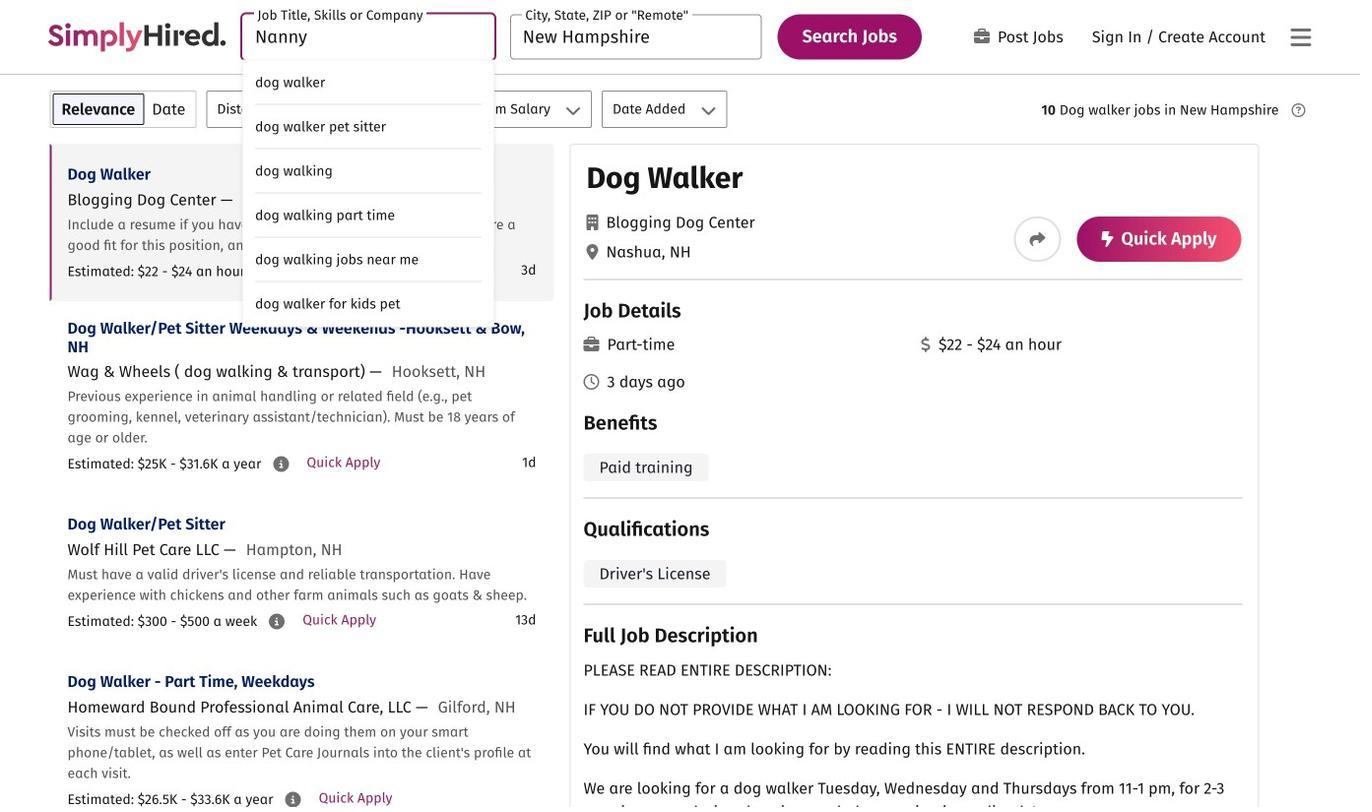 Task type: describe. For each thing, give the bounding box(es) containing it.
bolt lightning image
[[1102, 231, 1114, 247]]

building image
[[587, 215, 598, 230]]

main menu image
[[1291, 26, 1311, 49]]

sponsored jobs disclaimer image
[[1292, 103, 1306, 117]]

2 option from the top
[[243, 105, 493, 149]]

1 vertical spatial job salary disclaimer image
[[269, 614, 285, 630]]

location dot image
[[587, 244, 598, 260]]

job salary disclaimer image
[[285, 792, 301, 808]]

dollar sign image
[[921, 337, 931, 353]]

0 vertical spatial briefcase image
[[974, 28, 990, 44]]

4 option from the top
[[243, 194, 493, 238]]

0 vertical spatial job salary disclaimer image
[[273, 456, 289, 472]]

1 option from the top
[[243, 61, 493, 105]]



Task type: vqa. For each thing, say whether or not it's contained in the screenshot.
topmost angle right icon
no



Task type: locate. For each thing, give the bounding box(es) containing it.
list
[[50, 144, 554, 808]]

simplyhired logo image
[[47, 22, 227, 52]]

briefcase image
[[974, 28, 990, 44], [584, 337, 599, 353]]

6 option from the top
[[243, 282, 493, 327]]

0 horizontal spatial briefcase image
[[584, 337, 599, 353]]

clock image
[[584, 374, 599, 390]]

1 horizontal spatial briefcase image
[[974, 28, 990, 44]]

3 option from the top
[[243, 149, 493, 194]]

5 option from the top
[[243, 238, 493, 282]]

1 vertical spatial briefcase image
[[584, 337, 599, 353]]

job salary disclaimer image
[[273, 456, 289, 472], [269, 614, 285, 630]]

None field
[[242, 14, 494, 327], [510, 14, 762, 60], [242, 14, 494, 327], [510, 14, 762, 60]]

share this job image
[[1030, 231, 1046, 247]]

None text field
[[242, 14, 494, 60], [510, 14, 762, 60], [242, 14, 494, 60], [510, 14, 762, 60]]

briefcase image inside the dog walker element
[[584, 337, 599, 353]]

dog walker element
[[570, 144, 1259, 808]]

list box
[[242, 60, 494, 327]]

option
[[243, 61, 493, 105], [243, 105, 493, 149], [243, 149, 493, 194], [243, 194, 493, 238], [243, 238, 493, 282], [243, 282, 493, 327]]



